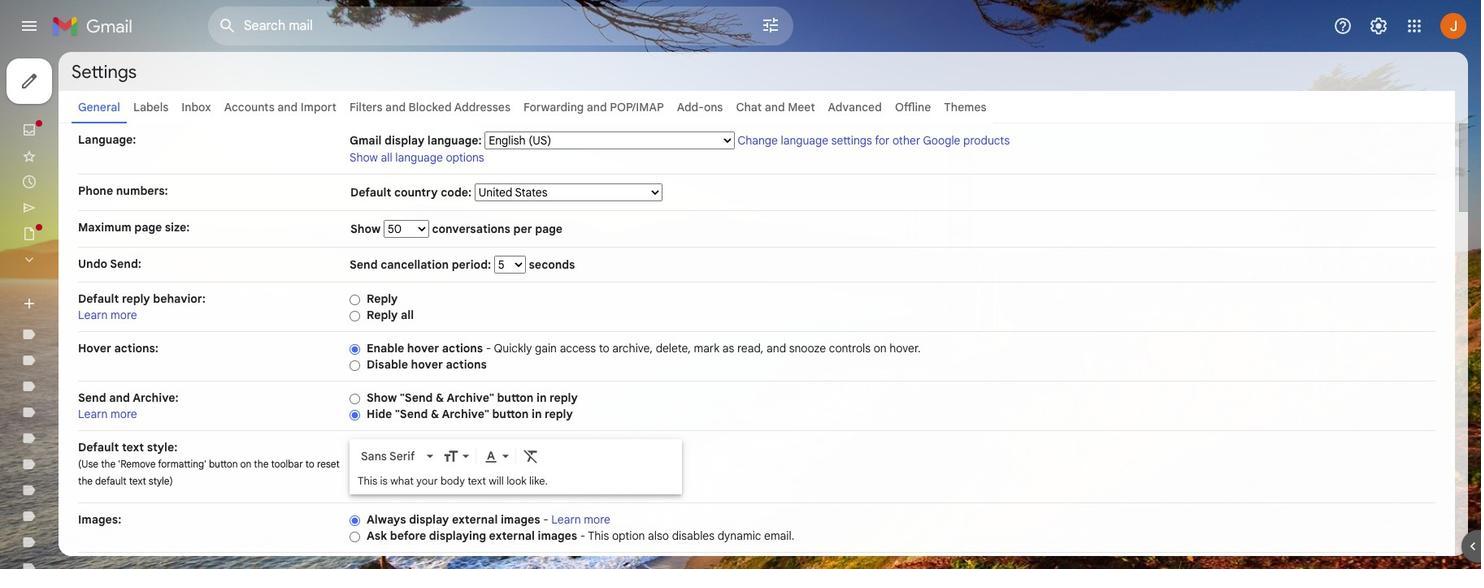 Task type: describe. For each thing, give the bounding box(es) containing it.
hover.
[[890, 341, 921, 356]]

default reply behavior: learn more
[[78, 292, 206, 323]]

reply inside default reply behavior: learn more
[[122, 292, 150, 306]]

Hide "Send & Archive" button in reply radio
[[350, 410, 360, 422]]

archive" for hide
[[442, 407, 489, 422]]

1 vertical spatial language
[[395, 150, 443, 165]]

add-
[[677, 100, 704, 115]]

0 horizontal spatial page
[[134, 220, 162, 235]]

mark
[[694, 341, 720, 356]]

0 horizontal spatial the
[[78, 476, 93, 488]]

hover
[[78, 341, 111, 356]]

(use
[[78, 458, 98, 471]]

show for show "send & archive" button in reply
[[367, 391, 397, 406]]

1 horizontal spatial page
[[535, 222, 563, 237]]

in for show "send & archive" button in reply
[[537, 391, 547, 406]]

settings image
[[1369, 16, 1388, 36]]

and for import
[[277, 100, 298, 115]]

filters
[[350, 100, 383, 115]]

0 vertical spatial language
[[781, 133, 828, 148]]

2 vertical spatial learn
[[551, 513, 581, 528]]

quickly
[[494, 341, 532, 356]]

Show "Send & Archive" button in reply radio
[[350, 393, 360, 406]]

& for show
[[436, 391, 444, 406]]

ask before displaying external images - this option also disables dynamic email.
[[367, 529, 795, 544]]

hover for enable
[[407, 341, 439, 356]]

more for and
[[111, 407, 137, 422]]

display for gmail
[[385, 133, 425, 148]]

snooze
[[789, 341, 826, 356]]

0 vertical spatial external
[[452, 513, 498, 528]]

will
[[489, 475, 504, 489]]

actions for disable
[[446, 358, 487, 372]]

display for always
[[409, 513, 449, 528]]

maximum page size:
[[78, 220, 190, 235]]

gmail image
[[52, 10, 141, 42]]

your
[[416, 475, 438, 489]]

2 vertical spatial more
[[584, 513, 610, 528]]

Always display external images radio
[[350, 515, 360, 527]]

add-ons
[[677, 100, 723, 115]]

country
[[394, 185, 438, 200]]

Enable hover actions radio
[[350, 344, 360, 356]]

"send for show
[[400, 391, 433, 406]]

size:
[[165, 220, 190, 235]]

all for reply
[[401, 308, 414, 323]]

actions:
[[114, 341, 158, 356]]

controls
[[829, 341, 871, 356]]

hide
[[367, 407, 392, 422]]

other
[[892, 133, 920, 148]]

default
[[95, 476, 127, 488]]

email.
[[764, 529, 795, 544]]

meet
[[788, 100, 815, 115]]

actions for enable
[[442, 341, 483, 356]]

learn more link for default
[[78, 308, 137, 323]]

button inside default text style: (use the 'remove formatting' button on the toolbar to reset the default text style)
[[209, 458, 238, 471]]

addresses
[[454, 100, 511, 115]]

on inside default text style: (use the 'remove formatting' button on the toolbar to reset the default text style)
[[240, 458, 251, 471]]

search mail image
[[213, 11, 242, 41]]

default text style: (use the 'remove formatting' button on the toolbar to reset the default text style)
[[78, 441, 340, 488]]

read,
[[737, 341, 764, 356]]

google
[[923, 133, 960, 148]]

show all language options link
[[350, 150, 484, 165]]

like.
[[529, 475, 548, 489]]

settings
[[831, 133, 872, 148]]

advanced link
[[828, 100, 882, 115]]

always display external images - learn more
[[367, 513, 610, 528]]

option
[[612, 529, 645, 544]]

import
[[301, 100, 337, 115]]

button for show "send & archive" button in reply
[[497, 391, 534, 406]]

text up 'remove
[[122, 441, 144, 455]]

access
[[560, 341, 596, 356]]

always
[[367, 513, 406, 528]]

2 horizontal spatial the
[[254, 458, 269, 471]]

reply for reply all
[[367, 308, 398, 323]]

per
[[513, 222, 532, 237]]

delete,
[[656, 341, 691, 356]]

archive,
[[612, 341, 653, 356]]

advanced
[[828, 100, 882, 115]]

learn more link for send
[[78, 407, 137, 422]]

0 vertical spatial on
[[874, 341, 887, 356]]

show all language options
[[350, 150, 484, 165]]

in for hide "send & archive" button in reply
[[532, 407, 542, 422]]

learn for send and archive: learn more
[[78, 407, 108, 422]]

0 horizontal spatial this
[[358, 475, 377, 489]]

sans serif
[[361, 450, 415, 464]]

phone numbers:
[[78, 184, 168, 198]]

as
[[723, 341, 734, 356]]

behavior:
[[153, 292, 206, 306]]

text left will
[[468, 475, 486, 489]]

serif
[[389, 450, 415, 464]]

language:
[[427, 133, 482, 148]]

filters and blocked addresses link
[[350, 100, 511, 115]]

'remove
[[118, 458, 156, 471]]

change
[[738, 133, 778, 148]]

gain
[[535, 341, 557, 356]]

formatting options toolbar
[[354, 441, 677, 472]]

general
[[78, 100, 120, 115]]

add-ons link
[[677, 100, 723, 115]]

disable hover actions
[[367, 358, 487, 372]]

forwarding
[[524, 100, 584, 115]]

main menu image
[[20, 16, 39, 36]]

more for reply
[[111, 308, 137, 323]]

reset
[[317, 458, 340, 471]]

2 horizontal spatial -
[[580, 529, 586, 544]]

and for pop/imap
[[587, 100, 607, 115]]

also
[[648, 529, 669, 544]]

conversations
[[432, 222, 510, 237]]

formatting'
[[158, 458, 206, 471]]

toolbar
[[271, 458, 303, 471]]

show for show
[[350, 222, 384, 237]]



Task type: vqa. For each thing, say whether or not it's contained in the screenshot.
THE UPDATE
no



Task type: locate. For each thing, give the bounding box(es) containing it.
display up show all language options link
[[385, 133, 425, 148]]

external
[[452, 513, 498, 528], [489, 529, 535, 544]]

0 vertical spatial images
[[501, 513, 540, 528]]

& for hide
[[431, 407, 439, 422]]

1 vertical spatial "send
[[395, 407, 428, 422]]

filters and blocked addresses
[[350, 100, 511, 115]]

1 vertical spatial learn more link
[[78, 407, 137, 422]]

this left "option"
[[588, 529, 609, 544]]

1 vertical spatial this
[[588, 529, 609, 544]]

all up enable
[[401, 308, 414, 323]]

accounts
[[224, 100, 275, 115]]

chat
[[736, 100, 762, 115]]

reply up formatting options toolbar
[[545, 407, 573, 422]]

this left is
[[358, 475, 377, 489]]

to right access
[[599, 341, 609, 356]]

learn for default reply behavior: learn more
[[78, 308, 108, 323]]

labels link
[[133, 100, 168, 115]]

on left hover.
[[874, 341, 887, 356]]

0 vertical spatial learn
[[78, 308, 108, 323]]

external up displaying
[[452, 513, 498, 528]]

1 vertical spatial external
[[489, 529, 535, 544]]

archive"
[[447, 391, 494, 406], [442, 407, 489, 422]]

support image
[[1333, 16, 1353, 36]]

inbox link
[[181, 100, 211, 115]]

and left pop/imap
[[587, 100, 607, 115]]

2 vertical spatial button
[[209, 458, 238, 471]]

and left archive:
[[109, 391, 130, 406]]

-
[[486, 341, 491, 356], [543, 513, 548, 528], [580, 529, 586, 544]]

send and archive: learn more
[[78, 391, 179, 422]]

sans serif option
[[358, 449, 424, 465]]

1 vertical spatial in
[[532, 407, 542, 422]]

reply all
[[367, 308, 414, 323]]

1 vertical spatial learn
[[78, 407, 108, 422]]

2 vertical spatial -
[[580, 529, 586, 544]]

- left quickly
[[486, 341, 491, 356]]

learn
[[78, 308, 108, 323], [78, 407, 108, 422], [551, 513, 581, 528]]

text
[[122, 441, 144, 455], [468, 475, 486, 489], [129, 476, 146, 488]]

send
[[350, 258, 378, 272], [78, 391, 106, 406]]

images:
[[78, 513, 121, 528]]

Search mail text field
[[244, 18, 715, 34]]

learn up ask before displaying external images - this option also disables dynamic email.
[[551, 513, 581, 528]]

"send for hide
[[395, 407, 428, 422]]

1 vertical spatial more
[[111, 407, 137, 422]]

look
[[507, 475, 527, 489]]

inbox
[[181, 100, 211, 115]]

1 vertical spatial actions
[[446, 358, 487, 372]]

language down the gmail display language:
[[395, 150, 443, 165]]

Reply all radio
[[350, 310, 360, 323]]

display up before
[[409, 513, 449, 528]]

0 vertical spatial more
[[111, 308, 137, 323]]

forwarding and pop/imap
[[524, 100, 664, 115]]

learn more link up ask before displaying external images - this option also disables dynamic email.
[[551, 513, 610, 528]]

0 vertical spatial this
[[358, 475, 377, 489]]

learn more link up hover actions:
[[78, 308, 137, 323]]

1 vertical spatial hover
[[411, 358, 443, 372]]

all down gmail
[[381, 150, 392, 165]]

style:
[[147, 441, 177, 455]]

reply right the reply all "radio"
[[367, 308, 398, 323]]

this
[[358, 475, 377, 489], [588, 529, 609, 544]]

products
[[963, 133, 1010, 148]]

0 vertical spatial show
[[350, 150, 378, 165]]

- left "option"
[[580, 529, 586, 544]]

enable hover actions - quickly gain access to archive, delete, mark as read, and snooze controls on hover.
[[367, 341, 921, 356]]

show "send & archive" button in reply
[[367, 391, 578, 406]]

learn up hover
[[78, 308, 108, 323]]

0 vertical spatial hover
[[407, 341, 439, 356]]

the left toolbar
[[254, 458, 269, 471]]

0 vertical spatial &
[[436, 391, 444, 406]]

0 vertical spatial reply
[[122, 292, 150, 306]]

2 vertical spatial default
[[78, 441, 119, 455]]

chat and meet
[[736, 100, 815, 115]]

actions up disable hover actions
[[442, 341, 483, 356]]

button right formatting'
[[209, 458, 238, 471]]

0 vertical spatial "send
[[400, 391, 433, 406]]

0 vertical spatial reply
[[367, 292, 398, 306]]

send cancellation period:
[[350, 258, 494, 272]]

gmail display language:
[[350, 133, 482, 148]]

default left country
[[350, 185, 391, 200]]

0 horizontal spatial on
[[240, 458, 251, 471]]

dynamic
[[718, 529, 761, 544]]

reply down access
[[550, 391, 578, 406]]

display
[[385, 133, 425, 148], [409, 513, 449, 528]]

page right "per"
[[535, 222, 563, 237]]

default for default text style: (use the 'remove formatting' button on the toolbar to reset the default text style)
[[78, 441, 119, 455]]

1 vertical spatial all
[[401, 308, 414, 323]]

blocked
[[409, 100, 452, 115]]

1 vertical spatial send
[[78, 391, 106, 406]]

hover actions:
[[78, 341, 158, 356]]

1 horizontal spatial send
[[350, 258, 378, 272]]

1 horizontal spatial -
[[543, 513, 548, 528]]

1 vertical spatial default
[[78, 292, 119, 306]]

default down undo
[[78, 292, 119, 306]]

chat and meet link
[[736, 100, 815, 115]]

before
[[390, 529, 426, 544]]

1 vertical spatial reply
[[550, 391, 578, 406]]

what
[[390, 475, 414, 489]]

in down gain at the bottom
[[537, 391, 547, 406]]

and right "read,"
[[767, 341, 786, 356]]

- up ask before displaying external images - this option also disables dynamic email.
[[543, 513, 548, 528]]

language down the meet
[[781, 133, 828, 148]]

& down show "send & archive" button in reply
[[431, 407, 439, 422]]

None search field
[[208, 7, 793, 46]]

0 horizontal spatial -
[[486, 341, 491, 356]]

and for meet
[[765, 100, 785, 115]]

1 vertical spatial -
[[543, 513, 548, 528]]

disable
[[367, 358, 408, 372]]

0 vertical spatial learn more link
[[78, 308, 137, 323]]

the
[[101, 458, 116, 471], [254, 458, 269, 471], [78, 476, 93, 488]]

send for send cancellation period:
[[350, 258, 378, 272]]

button down show "send & archive" button in reply
[[492, 407, 529, 422]]

0 vertical spatial archive"
[[447, 391, 494, 406]]

0 vertical spatial default
[[350, 185, 391, 200]]

button up hide "send & archive" button in reply
[[497, 391, 534, 406]]

navigation
[[0, 52, 195, 570]]

code:
[[441, 185, 472, 200]]

Ask before displaying external images radio
[[350, 532, 360, 544]]

1 horizontal spatial to
[[599, 341, 609, 356]]

learn inside default reply behavior: learn more
[[78, 308, 108, 323]]

1 vertical spatial show
[[350, 222, 384, 237]]

default
[[350, 185, 391, 200], [78, 292, 119, 306], [78, 441, 119, 455]]

2 reply from the top
[[367, 308, 398, 323]]

2 vertical spatial reply
[[545, 407, 573, 422]]

0 vertical spatial button
[[497, 391, 534, 406]]

more up hover actions:
[[111, 308, 137, 323]]

and inside send and archive: learn more
[[109, 391, 130, 406]]

0 vertical spatial actions
[[442, 341, 483, 356]]

conversations per page
[[429, 222, 563, 237]]

page
[[134, 220, 162, 235], [535, 222, 563, 237]]

show
[[350, 150, 378, 165], [350, 222, 384, 237], [367, 391, 397, 406]]

actions
[[442, 341, 483, 356], [446, 358, 487, 372]]

1 vertical spatial button
[[492, 407, 529, 422]]

accounts and import
[[224, 100, 337, 115]]

the up default
[[101, 458, 116, 471]]

&
[[436, 391, 444, 406], [431, 407, 439, 422]]

default inside default reply behavior: learn more
[[78, 292, 119, 306]]

hover up disable hover actions
[[407, 341, 439, 356]]

1 reply from the top
[[367, 292, 398, 306]]

archive:
[[133, 391, 179, 406]]

1 horizontal spatial language
[[781, 133, 828, 148]]

this is what your body text will look like.
[[358, 475, 548, 489]]

default up (use
[[78, 441, 119, 455]]

0 horizontal spatial to
[[305, 458, 315, 471]]

0 horizontal spatial send
[[78, 391, 106, 406]]

external down always display external images - learn more
[[489, 529, 535, 544]]

accounts and import link
[[224, 100, 337, 115]]

offline link
[[895, 100, 931, 115]]

1 vertical spatial reply
[[367, 308, 398, 323]]

0 horizontal spatial all
[[381, 150, 392, 165]]

seconds
[[526, 258, 575, 272]]

reply for hide "send & archive" button in reply
[[545, 407, 573, 422]]

hover right disable
[[411, 358, 443, 372]]

hide "send & archive" button in reply
[[367, 407, 573, 422]]

Disable hover actions radio
[[350, 360, 360, 372]]

button for hide "send & archive" button in reply
[[492, 407, 529, 422]]

default for default reply behavior: learn more
[[78, 292, 119, 306]]

and for blocked
[[385, 100, 406, 115]]

undo
[[78, 257, 107, 272]]

actions up show "send & archive" button in reply
[[446, 358, 487, 372]]

Reply radio
[[350, 294, 360, 306]]

1 vertical spatial display
[[409, 513, 449, 528]]

1 horizontal spatial this
[[588, 529, 609, 544]]

1 vertical spatial to
[[305, 458, 315, 471]]

1 vertical spatial archive"
[[442, 407, 489, 422]]

0 vertical spatial display
[[385, 133, 425, 148]]

and right "filters"
[[385, 100, 406, 115]]

archive" for show
[[447, 391, 494, 406]]

on left toolbar
[[240, 458, 251, 471]]

archive" up hide "send & archive" button in reply
[[447, 391, 494, 406]]

show down default country code: at top
[[350, 222, 384, 237]]

0 vertical spatial to
[[599, 341, 609, 356]]

reply up reply all
[[367, 292, 398, 306]]

maximum
[[78, 220, 131, 235]]

more down archive:
[[111, 407, 137, 422]]

reply
[[122, 292, 150, 306], [550, 391, 578, 406], [545, 407, 573, 422]]

all for show
[[381, 150, 392, 165]]

ask
[[367, 529, 387, 544]]

change language settings for other google products
[[738, 133, 1010, 148]]

offline
[[895, 100, 931, 115]]

images down the look
[[501, 513, 540, 528]]

to inside default text style: (use the 'remove formatting' button on the toolbar to reset the default text style)
[[305, 458, 315, 471]]

labels
[[133, 100, 168, 115]]

ons
[[704, 100, 723, 115]]

disables
[[672, 529, 715, 544]]

the down (use
[[78, 476, 93, 488]]

default inside default text style: (use the 'remove formatting' button on the toolbar to reset the default text style)
[[78, 441, 119, 455]]

send:
[[110, 257, 141, 272]]

0 vertical spatial -
[[486, 341, 491, 356]]

2 vertical spatial learn more link
[[551, 513, 610, 528]]

1 vertical spatial on
[[240, 458, 251, 471]]

advanced search options image
[[754, 9, 787, 41]]

and left import on the top left
[[277, 100, 298, 115]]

undo send:
[[78, 257, 141, 272]]

"send right hide
[[395, 407, 428, 422]]

language:
[[78, 133, 136, 147]]

learn inside send and archive: learn more
[[78, 407, 108, 422]]

is
[[380, 475, 388, 489]]

default for default country code:
[[350, 185, 391, 200]]

options
[[446, 150, 484, 165]]

2 vertical spatial show
[[367, 391, 397, 406]]

more inside default reply behavior: learn more
[[111, 308, 137, 323]]

cancellation
[[381, 258, 449, 272]]

to left reset
[[305, 458, 315, 471]]

text down 'remove
[[129, 476, 146, 488]]

send up reply option
[[350, 258, 378, 272]]

reply for show "send & archive" button in reply
[[550, 391, 578, 406]]

change language settings for other google products link
[[738, 133, 1010, 148]]

hover for disable
[[411, 358, 443, 372]]

in up remove formatting ‪(⌘\)‬ image
[[532, 407, 542, 422]]

show for show all language options
[[350, 150, 378, 165]]

show down gmail
[[350, 150, 378, 165]]

for
[[875, 133, 890, 148]]

send for send and archive: learn more
[[78, 391, 106, 406]]

1 vertical spatial &
[[431, 407, 439, 422]]

more inside send and archive: learn more
[[111, 407, 137, 422]]

learn more link down archive:
[[78, 407, 137, 422]]

reply down send:
[[122, 292, 150, 306]]

and for archive:
[[109, 391, 130, 406]]

forwarding and pop/imap link
[[524, 100, 664, 115]]

0 vertical spatial all
[[381, 150, 392, 165]]

remove formatting ‪(⌘\)‬ image
[[523, 449, 539, 465]]

1 horizontal spatial on
[[874, 341, 887, 356]]

gmail
[[350, 133, 382, 148]]

numbers:
[[116, 184, 168, 198]]

style)
[[149, 476, 173, 488]]

page left size:
[[134, 220, 162, 235]]

0 vertical spatial in
[[537, 391, 547, 406]]

send down hover
[[78, 391, 106, 406]]

reply for reply
[[367, 292, 398, 306]]

images down like.
[[538, 529, 577, 544]]

0 horizontal spatial language
[[395, 150, 443, 165]]

body
[[441, 475, 465, 489]]

more up ask before displaying external images - this option also disables dynamic email.
[[584, 513, 610, 528]]

show up hide
[[367, 391, 397, 406]]

0 vertical spatial send
[[350, 258, 378, 272]]

and right chat at the top of the page
[[765, 100, 785, 115]]

1 horizontal spatial all
[[401, 308, 414, 323]]

displaying
[[429, 529, 486, 544]]

learn up (use
[[78, 407, 108, 422]]

1 horizontal spatial the
[[101, 458, 116, 471]]

1 vertical spatial images
[[538, 529, 577, 544]]

archive" down show "send & archive" button in reply
[[442, 407, 489, 422]]

sans
[[361, 450, 387, 464]]

& up hide "send & archive" button in reply
[[436, 391, 444, 406]]

"send down disable hover actions
[[400, 391, 433, 406]]

themes
[[944, 100, 987, 115]]

send inside send and archive: learn more
[[78, 391, 106, 406]]



